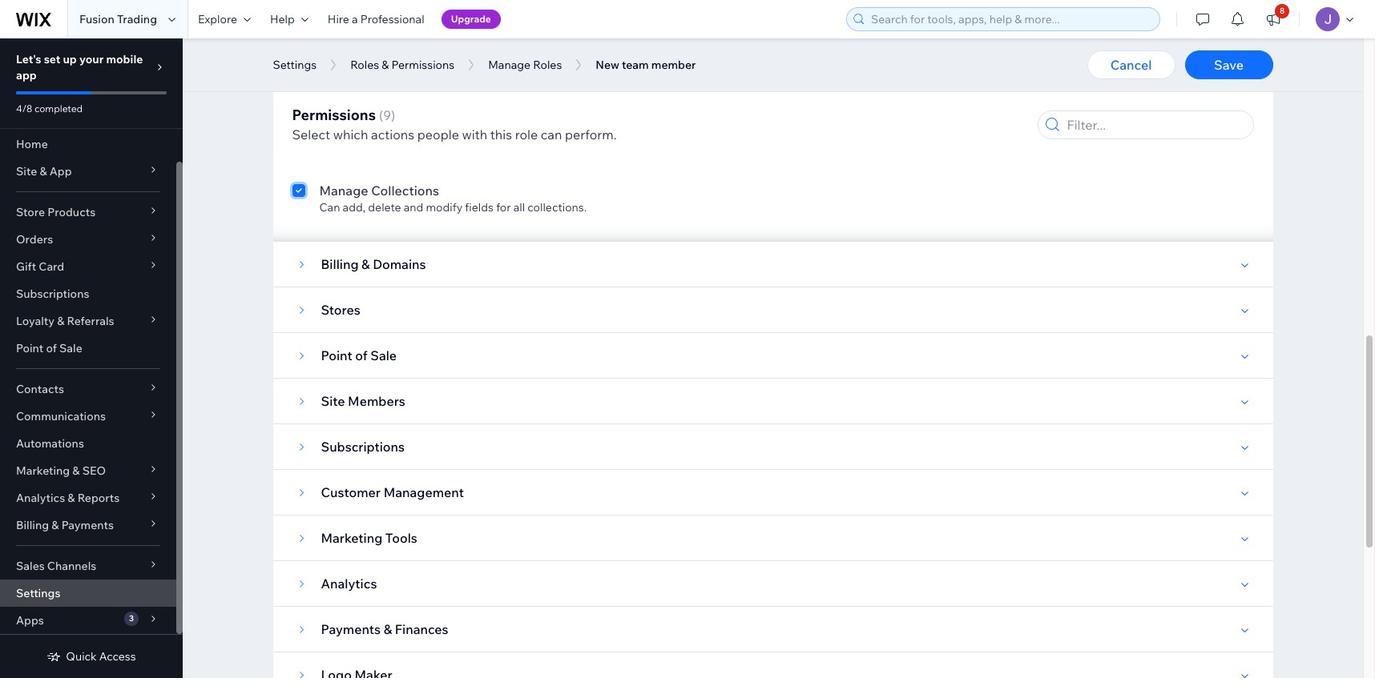 Task type: vqa. For each thing, say whether or not it's contained in the screenshot.
PayPal icon
no



Task type: describe. For each thing, give the bounding box(es) containing it.
point of sale inside the sidebar element
[[16, 342, 82, 356]]

domains
[[373, 257, 426, 273]]

explore
[[198, 12, 237, 26]]

app
[[16, 68, 37, 83]]

)
[[391, 107, 395, 123]]

manage indexes can add and delete indexes for all collections.
[[319, 125, 556, 157]]

analytics for analytics
[[321, 576, 377, 592]]

delete inside manage collections can add, delete and modify fields for all collections.
[[368, 200, 401, 215]]

new team member
[[596, 58, 696, 72]]

quick
[[66, 650, 97, 665]]

permissions inside roles & permissions button
[[392, 58, 455, 72]]

roles & permissions button
[[342, 53, 463, 77]]

can for manage indexes
[[319, 143, 340, 157]]

roles inside manage roles button
[[533, 58, 562, 72]]

indexes
[[423, 143, 463, 157]]

3
[[129, 614, 134, 624]]

can for manage backups
[[319, 85, 340, 99]]

can add and edit content in existing collections.
[[319, 27, 568, 42]]

add inside manage indexes can add and delete indexes for all collections.
[[343, 143, 363, 157]]

and down hire a professional
[[365, 27, 385, 42]]

gift card button
[[0, 253, 176, 281]]

1 add from the top
[[343, 27, 363, 42]]

tools
[[385, 531, 418, 547]]

store products
[[16, 205, 96, 220]]

manage roles button
[[480, 53, 570, 77]]

trading
[[117, 12, 157, 26]]

manage for backups
[[319, 67, 368, 83]]

& for reports
[[68, 491, 75, 506]]

management
[[384, 485, 464, 501]]

& for seo
[[72, 464, 80, 479]]

1 vertical spatial subscriptions
[[321, 439, 405, 455]]

completed
[[34, 103, 83, 115]]

1 horizontal spatial of
[[355, 348, 368, 364]]

save
[[1215, 57, 1244, 73]]

this
[[490, 127, 512, 143]]

orders
[[16, 232, 53, 247]]

roles inside roles & permissions button
[[350, 58, 379, 72]]

1 horizontal spatial point
[[321, 348, 352, 364]]

apps
[[16, 614, 44, 628]]

seo
[[82, 464, 106, 479]]

settings for the settings "link"
[[16, 587, 60, 601]]

8 button
[[1256, 0, 1291, 38]]

4/8
[[16, 103, 32, 115]]

analytics & reports
[[16, 491, 120, 506]]

sidebar element
[[0, 38, 183, 679]]

automations
[[16, 437, 84, 451]]

analytics & reports button
[[0, 485, 176, 512]]

& for payments
[[52, 519, 59, 533]]

perform.
[[565, 127, 617, 143]]

access
[[99, 650, 136, 665]]

save button
[[1185, 51, 1273, 79]]

permissions inside the permissions ( 9 ) select which actions people with this role can perform.
[[292, 106, 376, 124]]

hire
[[328, 12, 349, 26]]

contacts button
[[0, 376, 176, 403]]

orders button
[[0, 226, 176, 253]]

can for manage collections
[[319, 200, 340, 215]]

help
[[270, 12, 295, 26]]

permissions ( 9 ) select which actions people with this role can perform.
[[292, 106, 617, 143]]

help button
[[261, 0, 318, 38]]

manage backups can add, restore and delete backups for all collections.
[[319, 67, 603, 99]]

Search for tools, apps, help & more... field
[[867, 8, 1155, 30]]

cancel button
[[1087, 51, 1176, 79]]

in
[[454, 27, 463, 42]]

referrals
[[67, 314, 114, 329]]

customer
[[321, 485, 381, 501]]

payments inside 'dropdown button'
[[61, 519, 114, 533]]

marketing & seo button
[[0, 458, 176, 485]]

of inside the sidebar element
[[46, 342, 57, 356]]

collections. inside manage collections can add, delete and modify fields for all collections.
[[528, 200, 587, 215]]

let's set up your mobile app
[[16, 52, 143, 83]]

set
[[44, 52, 60, 67]]

cancel
[[1111, 57, 1152, 73]]

manage for collections
[[319, 183, 368, 199]]

actions
[[371, 127, 415, 143]]

billing for billing & domains
[[321, 257, 359, 273]]

9
[[383, 107, 391, 123]]

roles & permissions
[[350, 58, 455, 72]]

collections. up manage roles
[[509, 27, 568, 42]]

(
[[379, 107, 383, 123]]

upgrade button
[[441, 10, 501, 29]]

communications
[[16, 410, 106, 424]]

all inside manage indexes can add and delete indexes for all collections.
[[483, 143, 495, 157]]

sales channels button
[[0, 553, 176, 580]]

new team member button
[[588, 53, 704, 77]]

stores
[[321, 302, 360, 318]]

all for manage backups
[[530, 85, 542, 99]]

site members
[[321, 394, 406, 410]]

subscriptions inside the sidebar element
[[16, 287, 89, 301]]

backups
[[371, 67, 423, 83]]

1 horizontal spatial payments
[[321, 622, 381, 638]]

existing
[[466, 27, 506, 42]]

collections
[[371, 183, 439, 199]]

content
[[411, 27, 451, 42]]

hire a professional link
[[318, 0, 434, 38]]

finances
[[395, 622, 449, 638]]

delete inside manage backups can add, restore and delete backups for all collections.
[[430, 85, 463, 99]]

which
[[333, 127, 368, 143]]

upgrade
[[451, 13, 491, 25]]

products
[[47, 205, 96, 220]]

gift
[[16, 260, 36, 274]]



Task type: locate. For each thing, give the bounding box(es) containing it.
settings
[[273, 58, 317, 72], [16, 587, 60, 601]]

manage for roles
[[488, 58, 531, 72]]

0 horizontal spatial roles
[[350, 58, 379, 72]]

1 horizontal spatial permissions
[[392, 58, 455, 72]]

and down 'collections'
[[404, 200, 423, 215]]

0 vertical spatial add
[[343, 27, 363, 42]]

for down manage roles
[[513, 85, 527, 99]]

1 vertical spatial for
[[466, 143, 480, 157]]

delete down indexes
[[388, 143, 421, 157]]

1 vertical spatial permissions
[[292, 106, 376, 124]]

store
[[16, 205, 45, 220]]

1 vertical spatial analytics
[[321, 576, 377, 592]]

billing for billing & payments
[[16, 519, 49, 533]]

for inside manage collections can add, delete and modify fields for all collections.
[[496, 200, 511, 215]]

billing up stores
[[321, 257, 359, 273]]

2 add, from the top
[[343, 200, 366, 215]]

marketing & seo
[[16, 464, 106, 479]]

indexes
[[371, 125, 418, 141]]

for right fields
[[496, 200, 511, 215]]

store products button
[[0, 199, 176, 226]]

& left domains
[[362, 257, 370, 273]]

edit
[[388, 27, 408, 42]]

sale
[[59, 342, 82, 356], [371, 348, 397, 364]]

restore
[[368, 85, 405, 99]]

and down indexes
[[365, 143, 385, 157]]

1 vertical spatial site
[[321, 394, 345, 410]]

site inside dropdown button
[[16, 164, 37, 179]]

can inside manage indexes can add and delete indexes for all collections.
[[319, 143, 340, 157]]

analytics inside dropdown button
[[16, 491, 65, 506]]

None checkbox
[[292, 8, 305, 42], [292, 181, 305, 215], [292, 8, 305, 42], [292, 181, 305, 215]]

select
[[292, 127, 330, 143]]

& inside 'dropdown button'
[[52, 519, 59, 533]]

customer management
[[321, 485, 464, 501]]

analytics
[[16, 491, 65, 506], [321, 576, 377, 592]]

professional
[[361, 12, 425, 26]]

settings down sales
[[16, 587, 60, 601]]

site down home
[[16, 164, 37, 179]]

& for finances
[[384, 622, 392, 638]]

and down backups
[[408, 85, 428, 99]]

1 horizontal spatial for
[[496, 200, 511, 215]]

delete down 'collections'
[[368, 200, 401, 215]]

for for manage backups
[[513, 85, 527, 99]]

for inside manage backups can add, restore and delete backups for all collections.
[[513, 85, 527, 99]]

permissions
[[392, 58, 455, 72], [292, 106, 376, 124]]

marketing inside popup button
[[16, 464, 70, 479]]

can
[[541, 127, 562, 143]]

point
[[16, 342, 44, 356], [321, 348, 352, 364]]

& for domains
[[362, 257, 370, 273]]

&
[[382, 58, 389, 72], [40, 164, 47, 179], [362, 257, 370, 273], [57, 314, 64, 329], [72, 464, 80, 479], [68, 491, 75, 506], [52, 519, 59, 533], [384, 622, 392, 638]]

add down a
[[343, 27, 363, 42]]

gift card
[[16, 260, 64, 274]]

and inside manage indexes can add and delete indexes for all collections.
[[365, 143, 385, 157]]

4/8 completed
[[16, 103, 83, 115]]

for right indexes
[[466, 143, 480, 157]]

0 horizontal spatial of
[[46, 342, 57, 356]]

& left app at the top left of the page
[[40, 164, 47, 179]]

& down analytics & reports
[[52, 519, 59, 533]]

loyalty & referrals
[[16, 314, 114, 329]]

collections.
[[509, 27, 568, 42], [544, 85, 603, 99], [497, 143, 556, 157], [528, 200, 587, 215]]

analytics down marketing tools
[[321, 576, 377, 592]]

& for permissions
[[382, 58, 389, 72]]

collections. inside manage backups can add, restore and delete backups for all collections.
[[544, 85, 603, 99]]

can down settings button
[[319, 85, 340, 99]]

1 vertical spatial delete
[[388, 143, 421, 157]]

billing up sales
[[16, 519, 49, 533]]

all left role
[[483, 143, 495, 157]]

can
[[319, 27, 340, 42], [319, 85, 340, 99], [319, 143, 340, 157], [319, 200, 340, 215]]

point inside the sidebar element
[[16, 342, 44, 356]]

for inside manage indexes can add and delete indexes for all collections.
[[466, 143, 480, 157]]

subscriptions down site members
[[321, 439, 405, 455]]

& left the finances
[[384, 622, 392, 638]]

for for manage collections
[[496, 200, 511, 215]]

manage left actions
[[319, 125, 368, 141]]

Filter... field
[[1063, 111, 1249, 139]]

& for referrals
[[57, 314, 64, 329]]

0 horizontal spatial site
[[16, 164, 37, 179]]

your
[[79, 52, 104, 67]]

& left seo
[[72, 464, 80, 479]]

marketing for marketing & seo
[[16, 464, 70, 479]]

1 horizontal spatial point of sale
[[321, 348, 397, 364]]

billing & domains
[[321, 257, 426, 273]]

1 vertical spatial all
[[483, 143, 495, 157]]

permissions down content
[[392, 58, 455, 72]]

2 roles from the left
[[533, 58, 562, 72]]

marketing down customer
[[321, 531, 383, 547]]

and inside manage backups can add, restore and delete backups for all collections.
[[408, 85, 428, 99]]

hire a professional
[[328, 12, 425, 26]]

1 horizontal spatial marketing
[[321, 531, 383, 547]]

0 vertical spatial payments
[[61, 519, 114, 533]]

1 horizontal spatial settings
[[273, 58, 317, 72]]

sale down loyalty & referrals
[[59, 342, 82, 356]]

billing inside 'dropdown button'
[[16, 519, 49, 533]]

0 vertical spatial permissions
[[392, 58, 455, 72]]

of down loyalty & referrals
[[46, 342, 57, 356]]

add, for backups
[[343, 85, 366, 99]]

marketing down automations
[[16, 464, 70, 479]]

1 horizontal spatial all
[[514, 200, 525, 215]]

1 roles from the left
[[350, 58, 379, 72]]

point down loyalty
[[16, 342, 44, 356]]

add, up billing & domains on the left top
[[343, 200, 366, 215]]

and inside manage collections can add, delete and modify fields for all collections.
[[404, 200, 423, 215]]

add, inside manage collections can add, delete and modify fields for all collections.
[[343, 200, 366, 215]]

settings down help button
[[273, 58, 317, 72]]

subscriptions down card at left top
[[16, 287, 89, 301]]

2 vertical spatial all
[[514, 200, 525, 215]]

collections. inside manage indexes can add and delete indexes for all collections.
[[497, 143, 556, 157]]

automations link
[[0, 430, 176, 458]]

card
[[39, 260, 64, 274]]

settings inside "link"
[[16, 587, 60, 601]]

& right loyalty
[[57, 314, 64, 329]]

1 horizontal spatial analytics
[[321, 576, 377, 592]]

0 horizontal spatial billing
[[16, 519, 49, 533]]

0 vertical spatial add,
[[343, 85, 366, 99]]

home
[[16, 137, 48, 152]]

1 vertical spatial add
[[343, 143, 363, 157]]

delete
[[430, 85, 463, 99], [388, 143, 421, 157], [368, 200, 401, 215]]

manage roles
[[488, 58, 562, 72]]

1 can from the top
[[319, 27, 340, 42]]

backups
[[466, 85, 510, 99]]

0 vertical spatial for
[[513, 85, 527, 99]]

channels
[[47, 560, 96, 574]]

0 horizontal spatial marketing
[[16, 464, 70, 479]]

1 add, from the top
[[343, 85, 366, 99]]

permissions up the which
[[292, 106, 376, 124]]

roles left new
[[533, 58, 562, 72]]

up
[[63, 52, 77, 67]]

0 horizontal spatial all
[[483, 143, 495, 157]]

delete inside manage indexes can add and delete indexes for all collections.
[[388, 143, 421, 157]]

0 vertical spatial marketing
[[16, 464, 70, 479]]

0 vertical spatial settings
[[273, 58, 317, 72]]

delete up the permissions ( 9 ) select which actions people with this role can perform.
[[430, 85, 463, 99]]

manage inside manage collections can add, delete and modify fields for all collections.
[[319, 183, 368, 199]]

2 horizontal spatial all
[[530, 85, 542, 99]]

billing & payments
[[16, 519, 114, 533]]

quick access
[[66, 650, 136, 665]]

0 vertical spatial all
[[530, 85, 542, 99]]

loyalty
[[16, 314, 55, 329]]

settings for settings button
[[273, 58, 317, 72]]

0 horizontal spatial point
[[16, 342, 44, 356]]

team
[[622, 58, 649, 72]]

4 can from the top
[[319, 200, 340, 215]]

0 horizontal spatial permissions
[[292, 106, 376, 124]]

sales
[[16, 560, 45, 574]]

1 vertical spatial billing
[[16, 519, 49, 533]]

payments & finances
[[321, 622, 449, 638]]

billing & payments button
[[0, 512, 176, 540]]

sale inside the sidebar element
[[59, 342, 82, 356]]

point of sale link
[[0, 335, 176, 362]]

roles
[[350, 58, 379, 72], [533, 58, 562, 72]]

0 horizontal spatial payments
[[61, 519, 114, 533]]

add, inside manage backups can add, restore and delete backups for all collections.
[[343, 85, 366, 99]]

point of sale up site members
[[321, 348, 397, 364]]

home link
[[0, 131, 176, 158]]

can inside manage collections can add, delete and modify fields for all collections.
[[319, 200, 340, 215]]

0 horizontal spatial sale
[[59, 342, 82, 356]]

site & app button
[[0, 158, 176, 185]]

& for app
[[40, 164, 47, 179]]

payments down analytics & reports dropdown button
[[61, 519, 114, 533]]

sales channels
[[16, 560, 96, 574]]

can inside manage backups can add, restore and delete backups for all collections.
[[319, 85, 340, 99]]

loyalty & referrals button
[[0, 308, 176, 335]]

quick access button
[[47, 650, 136, 665]]

site left members
[[321, 394, 345, 410]]

can left actions
[[319, 143, 340, 157]]

1 vertical spatial marketing
[[321, 531, 383, 547]]

manage inside manage roles button
[[488, 58, 531, 72]]

1 horizontal spatial sale
[[371, 348, 397, 364]]

member
[[652, 58, 696, 72]]

2 add from the top
[[343, 143, 363, 157]]

0 vertical spatial analytics
[[16, 491, 65, 506]]

0 vertical spatial billing
[[321, 257, 359, 273]]

1 horizontal spatial subscriptions
[[321, 439, 405, 455]]

2 vertical spatial delete
[[368, 200, 401, 215]]

all for manage collections
[[514, 200, 525, 215]]

analytics for analytics & reports
[[16, 491, 65, 506]]

all
[[530, 85, 542, 99], [483, 143, 495, 157], [514, 200, 525, 215]]

1 horizontal spatial billing
[[321, 257, 359, 273]]

marketing for marketing tools
[[321, 531, 383, 547]]

manage up backups
[[488, 58, 531, 72]]

collections. down new
[[544, 85, 603, 99]]

point of sale down loyalty
[[16, 342, 82, 356]]

analytics down 'marketing & seo'
[[16, 491, 65, 506]]

new
[[596, 58, 620, 72]]

0 horizontal spatial settings
[[16, 587, 60, 601]]

add, left restore
[[343, 85, 366, 99]]

0 horizontal spatial subscriptions
[[16, 287, 89, 301]]

add, for collections
[[343, 200, 366, 215]]

can up billing & domains on the left top
[[319, 200, 340, 215]]

let's
[[16, 52, 41, 67]]

1 vertical spatial payments
[[321, 622, 381, 638]]

all inside manage backups can add, restore and delete backups for all collections.
[[530, 85, 542, 99]]

2 horizontal spatial for
[[513, 85, 527, 99]]

0 horizontal spatial point of sale
[[16, 342, 82, 356]]

site for site & app
[[16, 164, 37, 179]]

& inside popup button
[[72, 464, 80, 479]]

manage inside manage indexes can add and delete indexes for all collections.
[[319, 125, 368, 141]]

settings link
[[0, 580, 176, 608]]

payments left the finances
[[321, 622, 381, 638]]

0 vertical spatial delete
[[430, 85, 463, 99]]

marketing
[[16, 464, 70, 479], [321, 531, 383, 547]]

2 can from the top
[[319, 85, 340, 99]]

settings button
[[265, 53, 325, 77]]

0 horizontal spatial for
[[466, 143, 480, 157]]

& left reports
[[68, 491, 75, 506]]

contacts
[[16, 382, 64, 397]]

None checkbox
[[292, 66, 305, 99], [292, 123, 305, 157], [292, 66, 305, 99], [292, 123, 305, 157]]

app
[[50, 164, 72, 179]]

manage down the which
[[319, 183, 368, 199]]

all right fields
[[514, 200, 525, 215]]

1 vertical spatial add,
[[343, 200, 366, 215]]

roles up restore
[[350, 58, 379, 72]]

mobile
[[106, 52, 143, 67]]

& inside button
[[382, 58, 389, 72]]

3 can from the top
[[319, 143, 340, 157]]

modify
[[426, 200, 463, 215]]

site for site members
[[321, 394, 345, 410]]

2 vertical spatial for
[[496, 200, 511, 215]]

role
[[515, 127, 538, 143]]

add left actions
[[343, 143, 363, 157]]

0 vertical spatial subscriptions
[[16, 287, 89, 301]]

1 horizontal spatial site
[[321, 394, 345, 410]]

sale up members
[[371, 348, 397, 364]]

all inside manage collections can add, delete and modify fields for all collections.
[[514, 200, 525, 215]]

1 horizontal spatial roles
[[533, 58, 562, 72]]

subscriptions link
[[0, 281, 176, 308]]

fusion
[[79, 12, 114, 26]]

of up site members
[[355, 348, 368, 364]]

1 vertical spatial settings
[[16, 587, 60, 601]]

site
[[16, 164, 37, 179], [321, 394, 345, 410]]

settings inside button
[[273, 58, 317, 72]]

& up restore
[[382, 58, 389, 72]]

point down stores
[[321, 348, 352, 364]]

marketing tools
[[321, 531, 418, 547]]

0 vertical spatial site
[[16, 164, 37, 179]]

manage inside manage backups can add, restore and delete backups for all collections.
[[319, 67, 368, 83]]

all down manage roles
[[530, 85, 542, 99]]

a
[[352, 12, 358, 26]]

collections. down "can"
[[528, 200, 587, 215]]

manage
[[488, 58, 531, 72], [319, 67, 368, 83], [319, 125, 368, 141], [319, 183, 368, 199]]

collections. right with
[[497, 143, 556, 157]]

0 horizontal spatial analytics
[[16, 491, 65, 506]]

manage for indexes
[[319, 125, 368, 141]]

manage up restore
[[319, 67, 368, 83]]

can down hire
[[319, 27, 340, 42]]

members
[[348, 394, 406, 410]]

site & app
[[16, 164, 72, 179]]



